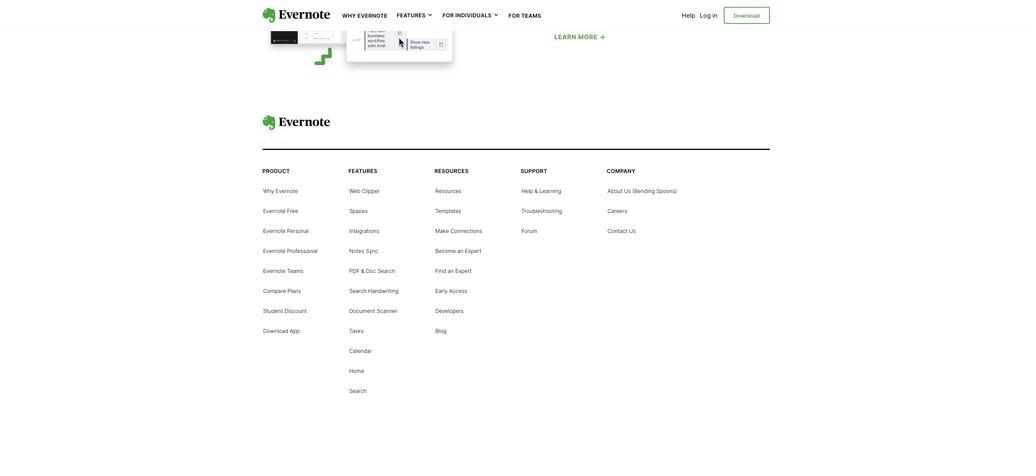 Task type: describe. For each thing, give the bounding box(es) containing it.
clipper
[[362, 188, 380, 194]]

plans
[[288, 288, 301, 294]]

expert for become an expert
[[465, 248, 481, 254]]

download for download app
[[263, 328, 288, 334]]

learn more →
[[555, 33, 606, 41]]

sync
[[366, 248, 378, 254]]

blog
[[435, 328, 447, 334]]

access
[[449, 288, 467, 294]]

contact us
[[608, 228, 636, 234]]

integrations link
[[349, 227, 379, 235]]

notes sync link
[[349, 247, 378, 255]]

in
[[713, 12, 718, 19]]

evernote for free
[[263, 208, 286, 214]]

become
[[435, 248, 456, 254]]

find
[[435, 268, 446, 274]]

2 evernote logo image from the top
[[262, 115, 330, 130]]

web clipper
[[349, 188, 380, 194]]

log
[[700, 12, 711, 19]]

→
[[599, 33, 606, 41]]

early access
[[435, 288, 467, 294]]

troubleshooting
[[522, 208, 562, 214]]

features inside button
[[397, 12, 426, 19]]

search handwriting
[[349, 288, 399, 294]]

web
[[349, 188, 360, 194]]

pdf
[[349, 268, 360, 274]]

developers link
[[435, 307, 464, 315]]

about us (bending spoons)
[[608, 188, 677, 194]]

teams for evernote teams
[[287, 268, 304, 274]]

download for download
[[734, 12, 760, 19]]

search handwriting link
[[349, 287, 399, 295]]

templates
[[435, 208, 461, 214]]

make connections link
[[435, 227, 482, 235]]

compare
[[263, 288, 286, 294]]

spaces
[[349, 208, 368, 214]]

why evernote for for
[[342, 12, 388, 19]]

0 vertical spatial resources
[[435, 168, 469, 174]]

compare plans link
[[263, 287, 301, 295]]

pdf & doc search link
[[349, 267, 395, 275]]

(bending
[[632, 188, 655, 194]]

for individuals button
[[443, 12, 499, 19]]

templates link
[[435, 207, 461, 215]]

evernote free
[[263, 208, 298, 214]]

help & learning link
[[522, 187, 561, 195]]

notes
[[349, 248, 364, 254]]

evernote professional
[[263, 248, 318, 254]]

support
[[521, 168, 547, 174]]

1 evernote logo image from the top
[[262, 8, 330, 23]]

resources link
[[435, 187, 462, 195]]

us for contact
[[629, 228, 636, 234]]

for for for teams
[[509, 12, 520, 19]]

scanner
[[377, 308, 397, 314]]

evernote personal link
[[263, 227, 309, 235]]

web clipper link
[[349, 187, 380, 195]]

notes sync
[[349, 248, 378, 254]]

compare plans
[[263, 288, 301, 294]]

blog link
[[435, 327, 447, 335]]

search link
[[349, 387, 367, 395]]

& for pdf
[[361, 268, 365, 274]]

tasks link
[[349, 327, 364, 335]]

careers link
[[608, 207, 627, 215]]

early
[[435, 288, 448, 294]]

for teams
[[509, 12, 541, 19]]

doc
[[366, 268, 376, 274]]

evernote teams link
[[263, 267, 304, 275]]

home link
[[349, 367, 364, 375]]

spoons)
[[657, 188, 677, 194]]



Task type: locate. For each thing, give the bounding box(es) containing it.
download inside download app link
[[263, 328, 288, 334]]

0 vertical spatial teams
[[521, 12, 541, 19]]

search down home
[[349, 388, 367, 394]]

0 vertical spatial why evernote link
[[342, 12, 388, 19]]

for inside 'link'
[[509, 12, 520, 19]]

teams inside for teams 'link'
[[521, 12, 541, 19]]

0 horizontal spatial for
[[443, 12, 454, 19]]

student discount link
[[263, 307, 307, 315]]

log in
[[700, 12, 718, 19]]

for
[[443, 12, 454, 19], [509, 12, 520, 19]]

1 horizontal spatial an
[[457, 248, 464, 254]]

0 vertical spatial why
[[342, 12, 356, 19]]

expert inside 'link'
[[455, 268, 472, 274]]

us right about
[[624, 188, 631, 194]]

personal
[[287, 228, 309, 234]]

1 horizontal spatial help
[[682, 12, 695, 19]]

evernote logo image
[[262, 8, 330, 23], [262, 115, 330, 130]]

search down pdf
[[349, 288, 367, 294]]

expert down become an expert on the left of page
[[455, 268, 472, 274]]

individuals
[[455, 12, 492, 19]]

make connections
[[435, 228, 482, 234]]

careers
[[608, 208, 627, 214]]

evernote professional link
[[263, 247, 318, 255]]

0 horizontal spatial download
[[263, 328, 288, 334]]

resources up the resources "link" on the top left of the page
[[435, 168, 469, 174]]

evernote inside 'link'
[[263, 268, 286, 274]]

0 horizontal spatial features
[[349, 168, 377, 174]]

evernote free link
[[263, 207, 298, 215]]

1 vertical spatial &
[[361, 268, 365, 274]]

why evernote link for for
[[342, 12, 388, 19]]

0 horizontal spatial &
[[361, 268, 365, 274]]

learn
[[555, 33, 577, 41]]

help down the support
[[522, 188, 533, 194]]

0 horizontal spatial why evernote
[[263, 188, 298, 194]]

for inside button
[[443, 12, 454, 19]]

1 horizontal spatial why
[[342, 12, 356, 19]]

make
[[435, 228, 449, 234]]

0 vertical spatial search
[[378, 268, 395, 274]]

an for become
[[457, 248, 464, 254]]

download app
[[263, 328, 300, 334]]

1 vertical spatial resources
[[435, 188, 462, 194]]

& left doc
[[361, 268, 365, 274]]

showcase of the calendar feature of evernote image
[[262, 0, 462, 78]]

expert down connections
[[465, 248, 481, 254]]

become an expert
[[435, 248, 481, 254]]

why evernote
[[342, 12, 388, 19], [263, 188, 298, 194]]

us for about
[[624, 188, 631, 194]]

about
[[608, 188, 623, 194]]

us right contact
[[629, 228, 636, 234]]

pdf & doc search
[[349, 268, 395, 274]]

1 horizontal spatial why evernote link
[[342, 12, 388, 19]]

resources up "templates" link
[[435, 188, 462, 194]]

resources
[[435, 168, 469, 174], [435, 188, 462, 194]]

download inside download link
[[734, 12, 760, 19]]

company
[[607, 168, 636, 174]]

1 vertical spatial us
[[629, 228, 636, 234]]

1 horizontal spatial teams
[[521, 12, 541, 19]]

teams
[[521, 12, 541, 19], [287, 268, 304, 274]]

document scanner link
[[349, 307, 397, 315]]

about us (bending spoons) link
[[608, 187, 677, 195]]

tasks
[[349, 328, 364, 334]]

1 vertical spatial expert
[[455, 268, 472, 274]]

student discount
[[263, 308, 307, 314]]

why evernote for evernote
[[263, 188, 298, 194]]

0 vertical spatial us
[[624, 188, 631, 194]]

why for evernote professional
[[263, 188, 274, 194]]

evernote for professional
[[263, 248, 286, 254]]

for individuals
[[443, 12, 492, 19]]

search inside pdf & doc search link
[[378, 268, 395, 274]]

developers
[[435, 308, 464, 314]]

0 vertical spatial help
[[682, 12, 695, 19]]

features
[[397, 12, 426, 19], [349, 168, 377, 174]]

0 vertical spatial features
[[397, 12, 426, 19]]

early access link
[[435, 287, 467, 295]]

integrations
[[349, 228, 379, 234]]

expert
[[465, 248, 481, 254], [455, 268, 472, 274]]

1 vertical spatial download
[[263, 328, 288, 334]]

for for for individuals
[[443, 12, 454, 19]]

learning
[[539, 188, 561, 194]]

1 vertical spatial evernote logo image
[[262, 115, 330, 130]]

an
[[457, 248, 464, 254], [448, 268, 454, 274]]

calendar
[[349, 348, 372, 354]]

learn more → link
[[555, 33, 606, 41]]

0 vertical spatial an
[[457, 248, 464, 254]]

download left app
[[263, 328, 288, 334]]

1 vertical spatial features
[[349, 168, 377, 174]]

download app link
[[263, 327, 300, 335]]

0 horizontal spatial help
[[522, 188, 533, 194]]

an inside 'link'
[[448, 268, 454, 274]]

spaces link
[[349, 207, 368, 215]]

contact
[[608, 228, 628, 234]]

1 horizontal spatial features
[[397, 12, 426, 19]]

forum link
[[522, 227, 537, 235]]

contact us link
[[608, 227, 636, 235]]

download link
[[724, 7, 770, 24]]

troubleshooting link
[[522, 207, 562, 215]]

1 horizontal spatial download
[[734, 12, 760, 19]]

help left "log"
[[682, 12, 695, 19]]

teams for for teams
[[521, 12, 541, 19]]

0 vertical spatial download
[[734, 12, 760, 19]]

search right doc
[[378, 268, 395, 274]]

evernote
[[358, 12, 388, 19], [276, 188, 298, 194], [263, 208, 286, 214], [263, 228, 286, 234], [263, 248, 286, 254], [263, 268, 286, 274]]

document
[[349, 308, 375, 314]]

0 horizontal spatial an
[[448, 268, 454, 274]]

why
[[342, 12, 356, 19], [263, 188, 274, 194]]

become an expert link
[[435, 247, 481, 255]]

1 horizontal spatial &
[[535, 188, 538, 194]]

evernote for personal
[[263, 228, 286, 234]]

0 horizontal spatial teams
[[287, 268, 304, 274]]

features button
[[397, 12, 433, 19]]

2 vertical spatial search
[[349, 388, 367, 394]]

download right in
[[734, 12, 760, 19]]

handwriting
[[368, 288, 399, 294]]

0 horizontal spatial why
[[263, 188, 274, 194]]

1 horizontal spatial for
[[509, 12, 520, 19]]

product
[[262, 168, 290, 174]]

free
[[287, 208, 298, 214]]

help
[[682, 12, 695, 19], [522, 188, 533, 194]]

home
[[349, 368, 364, 374]]

help link
[[682, 12, 695, 19]]

1 horizontal spatial why evernote
[[342, 12, 388, 19]]

0 vertical spatial expert
[[465, 248, 481, 254]]

1 vertical spatial why evernote
[[263, 188, 298, 194]]

1 vertical spatial an
[[448, 268, 454, 274]]

0 vertical spatial evernote logo image
[[262, 8, 330, 23]]

expert for find an expert
[[455, 268, 472, 274]]

help & learning
[[522, 188, 561, 194]]

why evernote link
[[342, 12, 388, 19], [263, 187, 298, 195]]

forum
[[522, 228, 537, 234]]

help for help & learning
[[522, 188, 533, 194]]

0 vertical spatial &
[[535, 188, 538, 194]]

an for find
[[448, 268, 454, 274]]

app
[[290, 328, 300, 334]]

why for for teams
[[342, 12, 356, 19]]

evernote personal
[[263, 228, 309, 234]]

discount
[[285, 308, 307, 314]]

1 vertical spatial why
[[263, 188, 274, 194]]

search for search handwriting
[[349, 288, 367, 294]]

for teams link
[[509, 12, 541, 19]]

0 vertical spatial why evernote
[[342, 12, 388, 19]]

find an expert link
[[435, 267, 472, 275]]

search for search
[[349, 388, 367, 394]]

connections
[[450, 228, 482, 234]]

1 vertical spatial why evernote link
[[263, 187, 298, 195]]

evernote for teams
[[263, 268, 286, 274]]

log in link
[[700, 12, 718, 19]]

calendar link
[[349, 347, 372, 355]]

professional
[[287, 248, 318, 254]]

& for help
[[535, 188, 538, 194]]

1 vertical spatial help
[[522, 188, 533, 194]]

help for help
[[682, 12, 695, 19]]

an right become
[[457, 248, 464, 254]]

student
[[263, 308, 283, 314]]

1 vertical spatial teams
[[287, 268, 304, 274]]

find an expert
[[435, 268, 472, 274]]

teams inside the evernote teams 'link'
[[287, 268, 304, 274]]

1 vertical spatial search
[[349, 288, 367, 294]]

an right find
[[448, 268, 454, 274]]

evernote teams
[[263, 268, 304, 274]]

more
[[578, 33, 598, 41]]

& left learning at the top of the page
[[535, 188, 538, 194]]

0 horizontal spatial why evernote link
[[263, 187, 298, 195]]

why evernote link for evernote
[[263, 187, 298, 195]]

document scanner
[[349, 308, 397, 314]]



Task type: vqa. For each thing, say whether or not it's contained in the screenshot.
,
no



